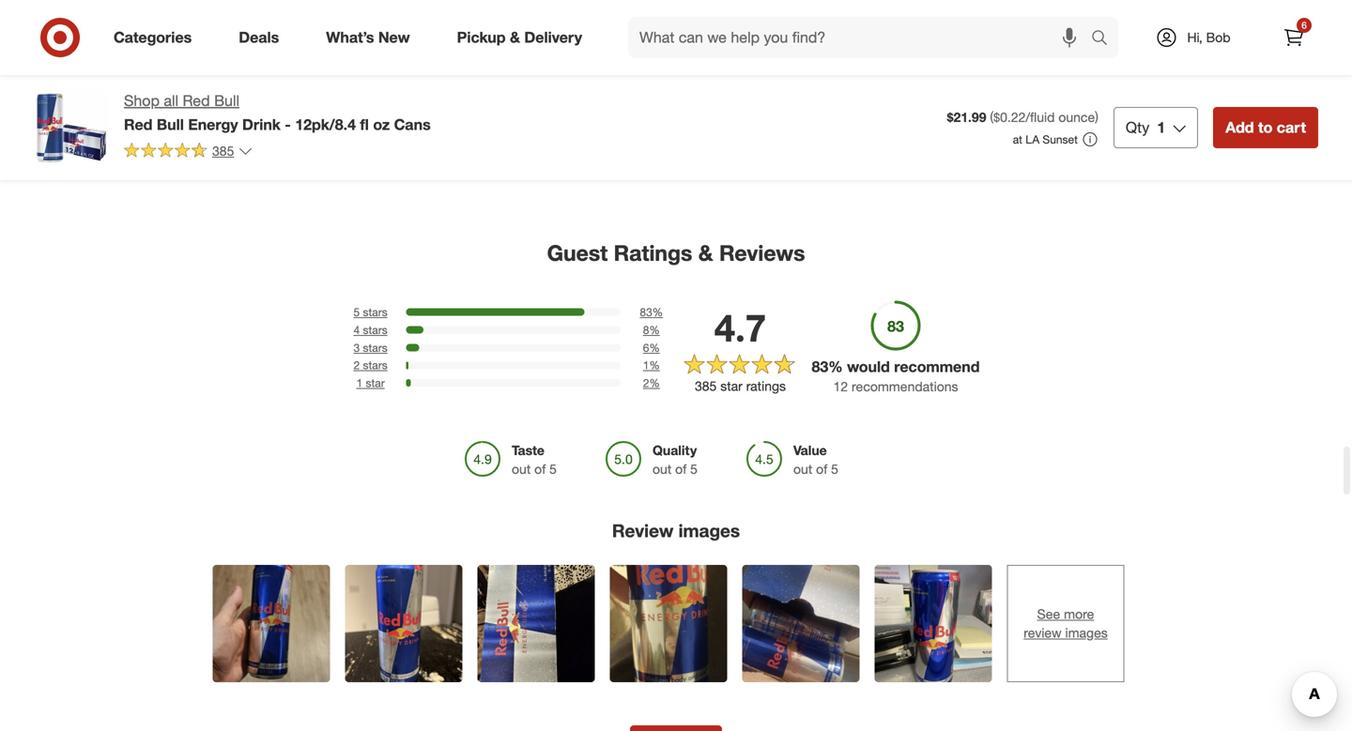 Task type: vqa. For each thing, say whether or not it's contained in the screenshot.
'to' inside Twin Encino Fully Upholstered Headboard Cream Linen - Threshold™ designed with Studio McGee list item
no



Task type: describe. For each thing, give the bounding box(es) containing it.
energy inside "shop all red bull red bull energy drink - 12pk/8.4 fl oz cans"
[[188, 115, 238, 134]]

12pk/8.4 inside $21.99 red bull variety pack energy drink - 12pk/8.4 fl oz cans
[[708, 62, 760, 78]]

hi,
[[1188, 29, 1203, 46]]

enhancer for grape
[[466, 62, 522, 78]]

drink inside $21.99 red bull variety pack energy drink - 12pk/8.4 fl oz cans
[[665, 62, 696, 78]]

guest
[[547, 240, 608, 267]]

% for 83 % would recommend 12 recommendations
[[829, 358, 843, 376]]

fl inside "shop all red bull red bull energy drink - 12pk/8.4 fl oz cans"
[[360, 115, 369, 134]]

$21.99 red bull variety pack energy drink - 12pk/8.4 fl oz cans
[[620, 29, 770, 95]]

mix
[[846, 78, 867, 95]]

taste
[[512, 443, 545, 459]]

mio for mio fruit punch liquid water enhancer - 1.62 fl oz bottle
[[1195, 45, 1219, 62]]

ratings
[[614, 240, 693, 267]]

385 for 385
[[212, 143, 234, 159]]

8
[[643, 323, 650, 337]]

bottle for aid
[[446, 78, 481, 95]]

/fluid
[[1026, 109, 1056, 126]]

2 for 2 stars
[[354, 359, 360, 373]]

star for 385
[[721, 378, 743, 395]]

energy inside "$8.79 red bull energy drink - 4pk/8.4 fl oz cans sponsored"
[[290, 45, 331, 62]]

drink inside $4.39 crystal light liquid strawberry lemonade drink mix - 1.62 fl oz bottle
[[812, 78, 843, 95]]

3.24
[[45, 78, 71, 95]]

shop all red bull red bull energy drink - 12pk/8.4 fl oz cans
[[124, 92, 431, 134]]

$21.99 for (
[[948, 109, 987, 126]]

fl inside '$3.99 mio fruit punch liquid water enhancer - 1.62 fl oz bottle sponsored'
[[1331, 62, 1337, 78]]

8 %
[[643, 323, 660, 337]]

12pk/8.4 inside red bull sugar free energy drink - 12pk/8.4 fl oz cans
[[1092, 62, 1143, 78]]

see
[[1038, 606, 1061, 623]]

lemonade
[[880, 62, 943, 78]]

recommend
[[895, 358, 980, 376]]

$21.99 for red
[[620, 29, 659, 45]]

guest review image 2 of 11, zoom in image
[[345, 565, 463, 683]]

What can we help you find? suggestions appear below search field
[[629, 17, 1096, 58]]

sponsored for mio fruit punch liquid water enhancer - 1.62 fl oz bottle
[[1195, 95, 1251, 109]]

water for orange
[[85, 62, 119, 78]]

delivery
[[525, 28, 583, 47]]

stars for 2 stars
[[363, 359, 388, 373]]

liquid inside $4.39 crystal light liquid strawberry lemonade drink mix - 1.62 fl oz bottle
[[890, 45, 926, 62]]

liquid for $7.39 mio orange tangerine liquid water enhancer - 3.24 fl oz bottle sponsored
[[45, 62, 81, 78]]

taste out of 5
[[512, 443, 557, 478]]

drink inside "$8.79 red bull energy drink - 4pk/8.4 fl oz cans sponsored"
[[335, 45, 366, 62]]

fl inside "$8.79 red bull energy drink - 4pk/8.4 fl oz cans sponsored"
[[285, 62, 292, 78]]

5 for quality out of 5
[[691, 461, 698, 478]]

tangerine
[[120, 45, 177, 62]]

$8.79
[[237, 29, 269, 45]]

see more review images button
[[1008, 565, 1125, 683]]

guest review image 4 of 11, zoom in image
[[610, 565, 728, 683]]

1.62 for punch
[[1301, 62, 1327, 78]]

to
[[1259, 118, 1273, 137]]

oz inside $3.99 kool-aid grape liquid water enhancer - 1.62 fl oz bottle
[[428, 78, 442, 95]]

oz inside $4.39 crystal light liquid strawberry lemonade drink mix - 1.62 fl oz bottle
[[920, 78, 933, 95]]

search button
[[1083, 17, 1129, 62]]

- inside $21.99 red bull variety pack energy drink - 12pk/8.4 fl oz cans
[[699, 62, 704, 78]]

strawberry
[[812, 62, 876, 78]]

3 stars
[[354, 341, 388, 355]]

(
[[991, 109, 994, 126]]

6 %
[[643, 341, 660, 355]]

enhancer for tangerine
[[123, 62, 179, 78]]

water for aid
[[428, 62, 463, 78]]

stars for 3 stars
[[363, 341, 388, 355]]

- inside $7.39 mio orange tangerine liquid water enhancer - 3.24 fl oz bottle sponsored
[[182, 62, 187, 78]]

deals
[[239, 28, 279, 47]]

fl inside $7.39 mio orange tangerine liquid water enhancer - 3.24 fl oz bottle sponsored
[[74, 78, 81, 95]]

$21.99 ( $0.22 /fluid ounce )
[[948, 109, 1099, 126]]

at
[[1014, 132, 1023, 147]]

quality
[[653, 443, 697, 459]]

1 %
[[643, 359, 660, 373]]

drink inside "shop all red bull red bull energy drink - 12pk/8.4 fl oz cans"
[[242, 115, 281, 134]]

grape
[[483, 45, 519, 62]]

$4.39 crystal light liquid strawberry lemonade drink mix - 1.62 fl oz bottle
[[812, 29, 943, 111]]

bull inside "$8.79 red bull energy drink - 4pk/8.4 fl oz cans sponsored"
[[264, 45, 287, 62]]

fruit
[[1223, 45, 1249, 62]]

cans inside $21.99 red bull variety pack energy drink - 12pk/8.4 fl oz cans
[[637, 78, 668, 95]]

at la sunset
[[1014, 132, 1079, 147]]

% for 6 %
[[650, 341, 660, 355]]

qty
[[1126, 118, 1150, 137]]

0 vertical spatial 1
[[1158, 118, 1166, 137]]

4pk/8.4
[[237, 62, 281, 78]]

$3.99 mio fruit punch liquid water enhancer - 1.62 fl oz bottle sponsored
[[1195, 29, 1337, 109]]

value out of 5
[[794, 443, 839, 478]]

enhancer for punch
[[1233, 62, 1289, 78]]

4
[[354, 323, 360, 337]]

variety
[[674, 45, 713, 62]]

la
[[1026, 132, 1040, 147]]

kool-
[[428, 45, 460, 62]]

83 for 83 % would recommend 12 recommendations
[[812, 358, 829, 376]]

oz inside red bull sugar free energy drink - 12pk/8.4 fl oz cans
[[1003, 78, 1017, 95]]

guest review image 3 of 11, zoom in image
[[478, 565, 595, 683]]

1 vertical spatial &
[[699, 240, 714, 267]]

sunset
[[1043, 132, 1079, 147]]

cart
[[1278, 118, 1307, 137]]

3
[[354, 341, 360, 355]]

1 for %
[[643, 359, 650, 373]]

1 star
[[357, 376, 385, 390]]

what's new
[[326, 28, 410, 47]]

$7.39
[[45, 29, 77, 45]]

sponsored inside "$8.79 red bull energy drink - 4pk/8.4 fl oz cans sponsored"
[[237, 78, 292, 92]]

punch
[[1253, 45, 1290, 62]]

categories link
[[98, 17, 215, 58]]

crystal light liquid strawberry lemonade drink mix - 1.62 fl oz bottle image
[[812, 0, 966, 18]]

bull inside red bull sugar free energy drink - 12pk/8.4 fl oz cans
[[1031, 45, 1053, 62]]

stars for 5 stars
[[363, 306, 388, 320]]

out for value out of 5
[[794, 461, 813, 478]]

pickup & delivery
[[457, 28, 583, 47]]

liquid for $3.99 mio fruit punch liquid water enhancer - 1.62 fl oz bottle sponsored
[[1294, 45, 1330, 62]]

- inside '$3.99 mio fruit punch liquid water enhancer - 1.62 fl oz bottle sponsored'
[[1293, 62, 1298, 78]]

oz inside "shop all red bull red bull energy drink - 12pk/8.4 fl oz cans"
[[373, 115, 390, 134]]

recommendations
[[852, 379, 959, 395]]

83 % would recommend 12 recommendations
[[812, 358, 980, 395]]

sponsored for mio orange tangerine liquid water enhancer - 3.24 fl oz bottle
[[45, 95, 101, 109]]

1 for star
[[357, 376, 363, 390]]

search
[[1083, 30, 1129, 48]]

red bull sugar free energy drink - 12pk/8.4 fl oz cans link
[[1003, 0, 1158, 109]]

sugar
[[1057, 45, 1092, 62]]

$0.22
[[994, 109, 1026, 126]]

% for 8 %
[[650, 323, 660, 337]]

6 for 6 %
[[643, 341, 650, 355]]

2 for 2 %
[[643, 376, 650, 390]]

oz inside $21.99 red bull variety pack energy drink - 12pk/8.4 fl oz cans
[[620, 78, 634, 95]]

mio orange tangerine liquid water enhancer - 3.24 fl oz bottle image
[[45, 0, 199, 18]]

ounce
[[1059, 109, 1096, 126]]

reviews
[[720, 240, 806, 267]]

guest review image 5 of 11, zoom in image
[[743, 565, 860, 683]]

$4.39
[[812, 29, 844, 45]]

385 for 385 star ratings
[[695, 378, 717, 395]]

star for 1
[[366, 376, 385, 390]]

image of red bull energy drink - 12pk/8.4 fl oz cans image
[[34, 90, 109, 165]]

orange
[[73, 45, 116, 62]]

5 for taste out of 5
[[550, 461, 557, 478]]



Task type: locate. For each thing, give the bounding box(es) containing it.
1 vertical spatial $21.99
[[948, 109, 987, 126]]

% for 1 %
[[650, 359, 660, 373]]

1 horizontal spatial of
[[676, 461, 687, 478]]

guest review image 6 of 11, zoom in image
[[875, 565, 993, 683]]

bottle inside '$3.99 mio fruit punch liquid water enhancer - 1.62 fl oz bottle sponsored'
[[1212, 78, 1248, 95]]

mio fruit punch liquid water enhancer - 1.62 fl oz bottle image
[[1195, 0, 1349, 18]]

ratings
[[747, 378, 786, 395]]

5 stars
[[354, 306, 388, 320]]

more
[[1065, 606, 1095, 623]]

water inside $7.39 mio orange tangerine liquid water enhancer - 3.24 fl oz bottle sponsored
[[85, 62, 119, 78]]

add to cart
[[1226, 118, 1307, 137]]

2 horizontal spatial 1
[[1158, 118, 1166, 137]]

of inside taste out of 5
[[535, 461, 546, 478]]

$7.39 mio orange tangerine liquid water enhancer - 3.24 fl oz bottle sponsored
[[45, 29, 187, 109]]

images inside see more review images
[[1066, 625, 1108, 642]]

1 vertical spatial 385
[[695, 378, 717, 395]]

bob
[[1207, 29, 1231, 46]]

mio for mio orange tangerine liquid water enhancer - 3.24 fl oz bottle
[[45, 45, 69, 62]]

deals link
[[223, 17, 303, 58]]

1.62 down 6 link
[[1301, 62, 1327, 78]]

fl right the 'punch'
[[1331, 62, 1337, 78]]

stars up 3 stars
[[363, 323, 388, 337]]

0 horizontal spatial 385
[[212, 143, 234, 159]]

red
[[237, 45, 261, 62], [620, 45, 644, 62], [1003, 45, 1027, 62], [183, 92, 210, 110], [124, 115, 153, 134]]

sponsored down orange
[[45, 95, 101, 109]]

12pk/8.4 down 'red bull variety pack energy drink - 12pk/8.4 fl oz cans' image at the top
[[708, 62, 760, 78]]

3 stars from the top
[[363, 341, 388, 355]]

- inside red bull sugar free energy drink - 12pk/8.4 fl oz cans
[[1083, 62, 1088, 78]]

% down 8 %
[[650, 341, 660, 355]]

1 horizontal spatial 83
[[812, 358, 829, 376]]

1 vertical spatial 83
[[812, 358, 829, 376]]

drink left "pack"
[[665, 62, 696, 78]]

water down hi, bob
[[1195, 62, 1229, 78]]

2 out from the left
[[653, 461, 672, 478]]

energy inside $21.99 red bull variety pack energy drink - 12pk/8.4 fl oz cans
[[620, 62, 661, 78]]

1 stars from the top
[[363, 306, 388, 320]]

1 down 6 %
[[643, 359, 650, 373]]

1 horizontal spatial 12pk/8.4
[[708, 62, 760, 78]]

0 horizontal spatial $3.99
[[428, 29, 460, 45]]

quality out of 5
[[653, 443, 698, 478]]

385
[[212, 143, 234, 159], [695, 378, 717, 395]]

4.7
[[715, 305, 767, 351]]

water inside $3.99 kool-aid grape liquid water enhancer - 1.62 fl oz bottle
[[428, 62, 463, 78]]

2
[[354, 359, 360, 373], [643, 376, 650, 390]]

0 vertical spatial 6
[[1302, 19, 1308, 31]]

$21.99 inside $21.99 red bull variety pack energy drink - 12pk/8.4 fl oz cans
[[620, 29, 659, 45]]

of for value
[[817, 461, 828, 478]]

$21.99 left 'variety'
[[620, 29, 659, 45]]

2 %
[[643, 376, 660, 390]]

bottle for orange
[[102, 78, 137, 95]]

$3.99 inside '$3.99 mio fruit punch liquid water enhancer - 1.62 fl oz bottle sponsored'
[[1195, 29, 1227, 45]]

3 out from the left
[[794, 461, 813, 478]]

1 horizontal spatial sponsored
[[237, 78, 292, 92]]

1 horizontal spatial out
[[653, 461, 672, 478]]

of down quality
[[676, 461, 687, 478]]

of down value
[[817, 461, 828, 478]]

- left "pack"
[[699, 62, 704, 78]]

3 water from the left
[[1195, 62, 1229, 78]]

enhancer down pickup
[[466, 62, 522, 78]]

red bull sugar free energy drink - 12pk/8.4 fl oz cans
[[1003, 45, 1154, 95]]

% inside 83 % would recommend 12 recommendations
[[829, 358, 843, 376]]

1 vertical spatial images
[[1066, 625, 1108, 642]]

0 horizontal spatial mio
[[45, 45, 69, 62]]

oz inside $7.39 mio orange tangerine liquid water enhancer - 3.24 fl oz bottle sponsored
[[85, 78, 98, 95]]

2 stars
[[354, 359, 388, 373]]

1 horizontal spatial mio
[[1195, 45, 1219, 62]]

$3.99 for kool-
[[428, 29, 460, 45]]

pickup & delivery link
[[441, 17, 606, 58]]

$3.99 kool-aid grape liquid water enhancer - 1.62 fl oz bottle
[[428, 29, 571, 95]]

cans down 'red bull variety pack energy drink - 12pk/8.4 fl oz cans' image at the top
[[637, 78, 668, 95]]

bottle down strawberry
[[812, 95, 847, 111]]

cans inside red bull sugar free energy drink - 12pk/8.4 fl oz cans
[[1021, 78, 1051, 95]]

free
[[1095, 45, 1121, 62]]

% up 6 %
[[650, 323, 660, 337]]

mio inside $7.39 mio orange tangerine liquid water enhancer - 3.24 fl oz bottle sponsored
[[45, 45, 69, 62]]

star
[[366, 376, 385, 390], [721, 378, 743, 395]]

out inside taste out of 5
[[512, 461, 531, 478]]

bottle down orange
[[102, 78, 137, 95]]

1 enhancer from the left
[[123, 62, 179, 78]]

drink
[[335, 45, 366, 62], [665, 62, 696, 78], [1048, 62, 1079, 78], [812, 78, 843, 95], [242, 115, 281, 134]]

bottle inside $4.39 crystal light liquid strawberry lemonade drink mix - 1.62 fl oz bottle
[[812, 95, 847, 111]]

12pk/8.4 down search
[[1092, 62, 1143, 78]]

0 horizontal spatial sponsored
[[45, 95, 101, 109]]

hi, bob
[[1188, 29, 1231, 46]]

5 inside quality out of 5
[[691, 461, 698, 478]]

aid
[[460, 45, 479, 62]]

out
[[512, 461, 531, 478], [653, 461, 672, 478], [794, 461, 813, 478]]

bottle inside $3.99 kool-aid grape liquid water enhancer - 1.62 fl oz bottle
[[446, 78, 481, 95]]

1 vertical spatial 2
[[643, 376, 650, 390]]

pickup
[[457, 28, 506, 47]]

0 vertical spatial $21.99
[[620, 29, 659, 45]]

sponsored inside '$3.99 mio fruit punch liquid water enhancer - 1.62 fl oz bottle sponsored'
[[1195, 95, 1251, 109]]

- left new
[[369, 45, 375, 62]]

of inside quality out of 5
[[676, 461, 687, 478]]

6 down 8
[[643, 341, 650, 355]]

385 link
[[124, 142, 253, 163]]

bottle down aid
[[446, 78, 481, 95]]

$21.99 left (
[[948, 109, 987, 126]]

385 down "shop all red bull red bull energy drink - 12pk/8.4 fl oz cans"
[[212, 143, 234, 159]]

6 down mio fruit punch liquid water enhancer - 1.62 fl oz bottle image at the right top of the page
[[1302, 19, 1308, 31]]

83 inside 83 % would recommend 12 recommendations
[[812, 358, 829, 376]]

0 horizontal spatial 2
[[354, 359, 360, 373]]

0 horizontal spatial enhancer
[[123, 62, 179, 78]]

enhancer inside $7.39 mio orange tangerine liquid water enhancer - 3.24 fl oz bottle sponsored
[[123, 62, 179, 78]]

drink left mix
[[812, 78, 843, 95]]

cans inside "$8.79 red bull energy drink - 4pk/8.4 fl oz cans sponsored"
[[313, 62, 343, 78]]

star down 2 stars
[[366, 376, 385, 390]]

stars for 4 stars
[[363, 323, 388, 337]]

1.62 inside $3.99 kool-aid grape liquid water enhancer - 1.62 fl oz bottle
[[535, 62, 560, 78]]

qty 1
[[1126, 118, 1166, 137]]

fl right "4pk/8.4"
[[285, 62, 292, 78]]

energy right the deals
[[290, 45, 331, 62]]

1.62 for grape
[[535, 62, 560, 78]]

% up 12
[[829, 358, 843, 376]]

6 for 6
[[1302, 19, 1308, 31]]

1 right qty
[[1158, 118, 1166, 137]]

liquid right grape
[[523, 45, 559, 62]]

liquid inside '$3.99 mio fruit punch liquid water enhancer - 1.62 fl oz bottle sponsored'
[[1294, 45, 1330, 62]]

2 of from the left
[[676, 461, 687, 478]]

categories
[[114, 28, 192, 47]]

12pk/8.4 down "$8.79 red bull energy drink - 4pk/8.4 fl oz cans sponsored" at left top
[[295, 115, 356, 134]]

out down quality
[[653, 461, 672, 478]]

red bull sugar free energy drink - 12pk/8.4 fl oz cans image
[[1003, 0, 1158, 18]]

out down value
[[794, 461, 813, 478]]

liquid inside $7.39 mio orange tangerine liquid water enhancer - 3.24 fl oz bottle sponsored
[[45, 62, 81, 78]]

liquid inside $3.99 kool-aid grape liquid water enhancer - 1.62 fl oz bottle
[[523, 45, 559, 62]]

out inside quality out of 5
[[653, 461, 672, 478]]

see more review images
[[1024, 606, 1108, 642]]

1 horizontal spatial enhancer
[[466, 62, 522, 78]]

mio inside '$3.99 mio fruit punch liquid water enhancer - 1.62 fl oz bottle sponsored'
[[1195, 45, 1219, 62]]

0 vertical spatial 2
[[354, 359, 360, 373]]

fl right "free" at the right top
[[1147, 62, 1154, 78]]

1.62 right mix
[[880, 78, 905, 95]]

energy
[[290, 45, 331, 62], [620, 62, 661, 78], [1003, 62, 1045, 78], [188, 115, 238, 134]]

sponsored down "deals" link
[[237, 78, 292, 92]]

- right grape
[[526, 62, 531, 78]]

oz inside "$8.79 red bull energy drink - 4pk/8.4 fl oz cans sponsored"
[[295, 62, 309, 78]]

bottle for fruit
[[1212, 78, 1248, 95]]

fl right mix
[[909, 78, 916, 95]]

1 mio from the left
[[45, 45, 69, 62]]

out for quality out of 5
[[653, 461, 672, 478]]

bottle inside $7.39 mio orange tangerine liquid water enhancer - 3.24 fl oz bottle sponsored
[[102, 78, 137, 95]]

1 horizontal spatial $21.99
[[948, 109, 987, 126]]

fl right "pack"
[[764, 62, 770, 78]]

red bull variety pack energy drink - 12pk/8.4 fl oz cans image
[[620, 0, 774, 18]]

$3.99 for mio
[[1195, 29, 1227, 45]]

1 of from the left
[[535, 461, 546, 478]]

1 horizontal spatial 1
[[643, 359, 650, 373]]

enhancer up shop
[[123, 62, 179, 78]]

3 enhancer from the left
[[1233, 62, 1289, 78]]

5 inside taste out of 5
[[550, 461, 557, 478]]

of down taste
[[535, 461, 546, 478]]

0 horizontal spatial 1.62
[[535, 62, 560, 78]]

385 star ratings
[[695, 378, 786, 395]]

% down 1 %
[[650, 376, 660, 390]]

drink inside red bull sugar free energy drink - 12pk/8.4 fl oz cans
[[1048, 62, 1079, 78]]

83 %
[[640, 306, 663, 320]]

enhancer
[[123, 62, 179, 78], [466, 62, 522, 78], [1233, 62, 1289, 78]]

fl inside red bull sugar free energy drink - 12pk/8.4 fl oz cans
[[1147, 62, 1154, 78]]

out inside value out of 5
[[794, 461, 813, 478]]

1 horizontal spatial images
[[1066, 625, 1108, 642]]

2 down '3'
[[354, 359, 360, 373]]

4 stars
[[354, 323, 388, 337]]

&
[[510, 28, 520, 47], [699, 240, 714, 267]]

1 vertical spatial 6
[[643, 341, 650, 355]]

83 for 83 %
[[640, 306, 653, 320]]

fl inside $4.39 crystal light liquid strawberry lemonade drink mix - 1.62 fl oz bottle
[[909, 78, 916, 95]]

- inside $3.99 kool-aid grape liquid water enhancer - 1.62 fl oz bottle
[[526, 62, 531, 78]]

5 for value out of 5
[[832, 461, 839, 478]]

water right 3.24
[[85, 62, 119, 78]]

2 vertical spatial 1
[[357, 376, 363, 390]]

1 horizontal spatial star
[[721, 378, 743, 395]]

mio left fruit
[[1195, 45, 1219, 62]]

83 up 8
[[640, 306, 653, 320]]

fl right 3.24
[[74, 78, 81, 95]]

enhancer inside '$3.99 mio fruit punch liquid water enhancer - 1.62 fl oz bottle sponsored'
[[1233, 62, 1289, 78]]

- inside "shop all red bull red bull energy drink - 12pk/8.4 fl oz cans"
[[285, 115, 291, 134]]

0 horizontal spatial images
[[679, 521, 740, 542]]

2 stars from the top
[[363, 323, 388, 337]]

0 vertical spatial &
[[510, 28, 520, 47]]

what's new link
[[310, 17, 434, 58]]

1 horizontal spatial &
[[699, 240, 714, 267]]

2 down 1 %
[[643, 376, 650, 390]]

$3.99 inside $3.99 kool-aid grape liquid water enhancer - 1.62 fl oz bottle
[[428, 29, 460, 45]]

light
[[857, 45, 886, 62]]

sponsored up add
[[1195, 95, 1251, 109]]

drink left "free" at the right top
[[1048, 62, 1079, 78]]

% down 6 %
[[650, 359, 660, 373]]

$3.99 left the 'punch'
[[1195, 29, 1227, 45]]

stars up 1 star
[[363, 359, 388, 373]]

1 horizontal spatial 2
[[643, 376, 650, 390]]

cans down the kool-
[[394, 115, 431, 134]]

enhancer inside $3.99 kool-aid grape liquid water enhancer - 1.62 fl oz bottle
[[466, 62, 522, 78]]

$3.99 right new
[[428, 29, 460, 45]]

red inside red bull sugar free energy drink - 12pk/8.4 fl oz cans
[[1003, 45, 1027, 62]]

2 horizontal spatial of
[[817, 461, 828, 478]]

liquid right the 'punch'
[[1294, 45, 1330, 62]]

images right review
[[679, 521, 740, 542]]

5
[[354, 306, 360, 320], [550, 461, 557, 478], [691, 461, 698, 478], [832, 461, 839, 478]]

- down "$8.79 red bull energy drink - 4pk/8.4 fl oz cans sponsored" at left top
[[285, 115, 291, 134]]

- right the 'punch'
[[1293, 62, 1298, 78]]

cans down what's at the top
[[313, 62, 343, 78]]

1 vertical spatial 1
[[643, 359, 650, 373]]

cans
[[313, 62, 343, 78], [637, 78, 668, 95], [1021, 78, 1051, 95], [394, 115, 431, 134]]

- inside "$8.79 red bull energy drink - 4pk/8.4 fl oz cans sponsored"
[[369, 45, 375, 62]]

0 horizontal spatial $21.99
[[620, 29, 659, 45]]

0 horizontal spatial of
[[535, 461, 546, 478]]

2 horizontal spatial 1.62
[[1301, 62, 1327, 78]]

1.62 inside $4.39 crystal light liquid strawberry lemonade drink mix - 1.62 fl oz bottle
[[880, 78, 905, 95]]

2 horizontal spatial sponsored
[[1195, 95, 1251, 109]]

2 horizontal spatial 12pk/8.4
[[1092, 62, 1143, 78]]

oz inside '$3.99 mio fruit punch liquid water enhancer - 1.62 fl oz bottle sponsored'
[[1195, 78, 1209, 95]]

sponsored
[[237, 78, 292, 92], [45, 95, 101, 109], [1195, 95, 1251, 109]]

oz
[[295, 62, 309, 78], [85, 78, 98, 95], [428, 78, 442, 95], [620, 78, 634, 95], [920, 78, 933, 95], [1003, 78, 1017, 95], [1195, 78, 1209, 95], [373, 115, 390, 134]]

liquid down the $7.39
[[45, 62, 81, 78]]

2 horizontal spatial enhancer
[[1233, 62, 1289, 78]]

add
[[1226, 118, 1255, 137]]

add to cart button
[[1214, 107, 1319, 148]]

)
[[1096, 109, 1099, 126]]

fl inside $3.99 kool-aid grape liquid water enhancer - 1.62 fl oz bottle
[[564, 62, 571, 78]]

drink left new
[[335, 45, 366, 62]]

of for quality
[[676, 461, 687, 478]]

energy left 'variety'
[[620, 62, 661, 78]]

enhancer down 6 link
[[1233, 62, 1289, 78]]

& right pickup
[[510, 28, 520, 47]]

0 vertical spatial 385
[[212, 143, 234, 159]]

liquid
[[523, 45, 559, 62], [890, 45, 926, 62], [1294, 45, 1330, 62], [45, 62, 81, 78]]

0 vertical spatial 83
[[640, 306, 653, 320]]

1.62 inside '$3.99 mio fruit punch liquid water enhancer - 1.62 fl oz bottle sponsored'
[[1301, 62, 1327, 78]]

- right tangerine
[[182, 62, 187, 78]]

stars down "4 stars"
[[363, 341, 388, 355]]

0 horizontal spatial 6
[[643, 341, 650, 355]]

% for 2 %
[[650, 376, 660, 390]]

1 water from the left
[[85, 62, 119, 78]]

review
[[1024, 625, 1062, 642]]

% up 8 %
[[653, 306, 663, 320]]

out for taste out of 5
[[512, 461, 531, 478]]

fl down delivery
[[564, 62, 571, 78]]

2 horizontal spatial water
[[1195, 62, 1229, 78]]

water inside '$3.99 mio fruit punch liquid water enhancer - 1.62 fl oz bottle sponsored'
[[1195, 62, 1229, 78]]

$8.79 red bull energy drink - 4pk/8.4 fl oz cans sponsored
[[237, 29, 375, 92]]

12pk/8.4 inside "shop all red bull red bull energy drink - 12pk/8.4 fl oz cans"
[[295, 115, 356, 134]]

$3.99
[[428, 29, 460, 45], [1195, 29, 1227, 45]]

- right mix
[[871, 78, 876, 95]]

shop
[[124, 92, 160, 110]]

4 stars from the top
[[363, 359, 388, 373]]

energy inside red bull sugar free energy drink - 12pk/8.4 fl oz cans
[[1003, 62, 1045, 78]]

6 link
[[1274, 17, 1315, 58]]

liquid for $3.99 kool-aid grape liquid water enhancer - 1.62 fl oz bottle
[[523, 45, 559, 62]]

0 vertical spatial images
[[679, 521, 740, 542]]

mio
[[45, 45, 69, 62], [1195, 45, 1219, 62]]

1 horizontal spatial $3.99
[[1195, 29, 1227, 45]]

out down taste
[[512, 461, 531, 478]]

what's
[[326, 28, 374, 47]]

fl inside $21.99 red bull variety pack energy drink - 12pk/8.4 fl oz cans
[[764, 62, 770, 78]]

energy up $21.99 ( $0.22 /fluid ounce )
[[1003, 62, 1045, 78]]

stars up "4 stars"
[[363, 306, 388, 320]]

guest review image 1 of 11, zoom in image
[[213, 565, 330, 683]]

new
[[379, 28, 410, 47]]

2 $3.99 from the left
[[1195, 29, 1227, 45]]

guest ratings & reviews
[[547, 240, 806, 267]]

2 water from the left
[[428, 62, 463, 78]]

of for taste
[[535, 461, 546, 478]]

images down more
[[1066, 625, 1108, 642]]

% for 83 %
[[653, 306, 663, 320]]

cans inside "shop all red bull red bull energy drink - 12pk/8.4 fl oz cans"
[[394, 115, 431, 134]]

0 horizontal spatial water
[[85, 62, 119, 78]]

of
[[535, 461, 546, 478], [676, 461, 687, 478], [817, 461, 828, 478]]

385 right 2 %
[[695, 378, 717, 395]]

bull inside $21.99 red bull variety pack energy drink - 12pk/8.4 fl oz cans
[[648, 45, 670, 62]]

pack
[[717, 45, 746, 62]]

bottle down fruit
[[1212, 78, 1248, 95]]

2 enhancer from the left
[[466, 62, 522, 78]]

all
[[164, 92, 179, 110]]

1 horizontal spatial 6
[[1302, 19, 1308, 31]]

- left "free" at the right top
[[1083, 62, 1088, 78]]

cans up /fluid
[[1021, 78, 1051, 95]]

1 horizontal spatial 385
[[695, 378, 717, 395]]

red inside "$8.79 red bull energy drink - 4pk/8.4 fl oz cans sponsored"
[[237, 45, 261, 62]]

0 horizontal spatial star
[[366, 376, 385, 390]]

- inside $4.39 crystal light liquid strawberry lemonade drink mix - 1.62 fl oz bottle
[[871, 78, 876, 95]]

sponsored inside $7.39 mio orange tangerine liquid water enhancer - 3.24 fl oz bottle sponsored
[[45, 95, 101, 109]]

& right ratings
[[699, 240, 714, 267]]

-
[[369, 45, 375, 62], [182, 62, 187, 78], [526, 62, 531, 78], [699, 62, 704, 78], [1083, 62, 1088, 78], [1293, 62, 1298, 78], [871, 78, 876, 95], [285, 115, 291, 134]]

83 left would
[[812, 358, 829, 376]]

0 horizontal spatial &
[[510, 28, 520, 47]]

drink down "4pk/8.4"
[[242, 115, 281, 134]]

energy up 385 link
[[188, 115, 238, 134]]

12
[[834, 379, 848, 395]]

0 horizontal spatial 12pk/8.4
[[295, 115, 356, 134]]

0 horizontal spatial 83
[[640, 306, 653, 320]]

0 horizontal spatial out
[[512, 461, 531, 478]]

1.62 down delivery
[[535, 62, 560, 78]]

review
[[613, 521, 674, 542]]

liquid right light
[[890, 45, 926, 62]]

would
[[848, 358, 891, 376]]

review images
[[613, 521, 740, 542]]

1 out from the left
[[512, 461, 531, 478]]

of inside value out of 5
[[817, 461, 828, 478]]

0 horizontal spatial 1
[[357, 376, 363, 390]]

2 mio from the left
[[1195, 45, 1219, 62]]

fl down "$8.79 red bull energy drink - 4pk/8.4 fl oz cans sponsored" at left top
[[360, 115, 369, 134]]

water for fruit
[[1195, 62, 1229, 78]]

1 horizontal spatial water
[[428, 62, 463, 78]]

1 horizontal spatial 1.62
[[880, 78, 905, 95]]

5 inside value out of 5
[[832, 461, 839, 478]]

mio up 3.24
[[45, 45, 69, 62]]

star left ratings
[[721, 378, 743, 395]]

water down pickup
[[428, 62, 463, 78]]

crystal
[[812, 45, 853, 62]]

1 $3.99 from the left
[[428, 29, 460, 45]]

1 down 2 stars
[[357, 376, 363, 390]]

2 horizontal spatial out
[[794, 461, 813, 478]]

fl
[[285, 62, 292, 78], [564, 62, 571, 78], [764, 62, 770, 78], [1147, 62, 1154, 78], [1331, 62, 1337, 78], [74, 78, 81, 95], [909, 78, 916, 95], [360, 115, 369, 134]]

red inside $21.99 red bull variety pack energy drink - 12pk/8.4 fl oz cans
[[620, 45, 644, 62]]

3 of from the left
[[817, 461, 828, 478]]



